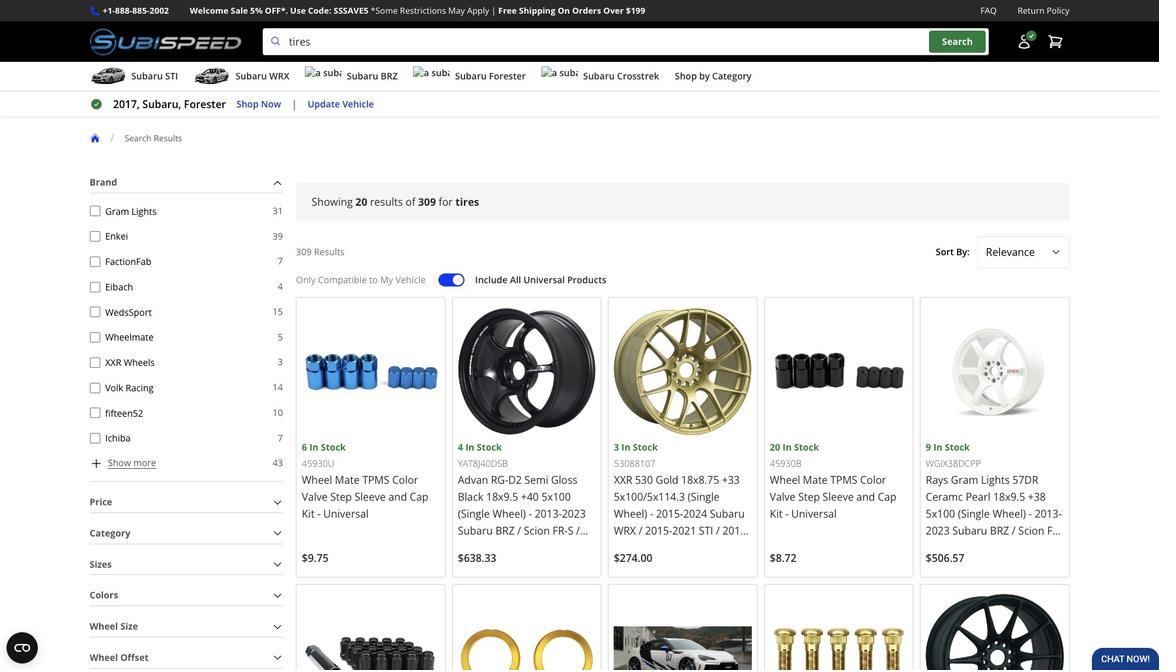 Task type: vqa. For each thing, say whether or not it's contained in the screenshot.
stock inside 9 In Stock WGIX38DCPP Rays Gram Lights 57DR Ceramc Pearl 18x9.5 +38 5x100 (Single Wheel) - 2013- 2023 Subaru BRZ / Scion FR- S / Toyota GR86 / 2014-2018 Subaru Forester
yes



Task type: describe. For each thing, give the bounding box(es) containing it.
lights inside 9 in stock wgix38dcpp rays gram lights 57dr ceramc pearl 18x9.5 +38 5x100 (single wheel) - 2013- 2023 subaru brz / scion fr- s / toyota gr86 / 2014-2018 subaru forester
[[981, 473, 1010, 487]]

subispeed logo image
[[90, 28, 242, 55]]

return policy
[[1018, 5, 1070, 16]]

valve for $9.75
[[302, 490, 328, 504]]

use
[[290, 5, 306, 16]]

gr86 inside "3 in stock 53088107 xxr 530 gold 18x8.75 +33 5x100/5x114.3 (single wheel) - 2015-2024 subaru wrx / 2015-2021 sti / 2013- 2024 brz / scion fr-s / toyota gr86 / 2014-2024 subaru forester"
[[650, 558, 676, 572]]

309 results
[[296, 246, 345, 258]]

toyota inside "3 in stock 53088107 xxr 530 gold 18x8.75 +33 5x100/5x114.3 (single wheel) - 2015-2024 subaru wrx / 2015-2021 sti / 2013- 2024 brz / scion fr-s / toyota gr86 / 2014-2024 subaru forester"
[[614, 558, 647, 572]]

/ right home "image"
[[110, 131, 114, 145]]

a subaru forester thumbnail image image
[[414, 67, 450, 86]]

gloss
[[551, 473, 578, 487]]

factionfab
[[105, 255, 151, 268]]

/ left $8.72
[[721, 541, 725, 555]]

orders
[[572, 5, 601, 16]]

3 in stock 53088107 xxr 530 gold 18x8.75 +33 5x100/5x114.3 (single wheel) - 2015-2024 subaru wrx / 2015-2021 sti / 2013- 2024 brz / scion fr-s / toyota gr86 / 2014-2024 subaru forester
[[614, 441, 750, 589]]

+38
[[1028, 490, 1046, 504]]

fr- inside "3 in stock 53088107 xxr 530 gold 18x8.75 +33 5x100/5x114.3 (single wheel) - 2015-2024 subaru wrx / 2015-2021 sti / 2013- 2024 brz / scion fr-s / toyota gr86 / 2014-2024 subaru forester"
[[698, 541, 713, 555]]

shop for shop by category
[[675, 70, 697, 82]]

$9.75
[[302, 551, 329, 566]]

results
[[370, 195, 403, 209]]

xxr 527 flat black 18x8.75 +35 5x100/5x114.3 (single wheel) - 2015-2024 subaru wrx / 2015-2021 sti / 2013-2024 brz / scion fr-s / toyota gr86 / 2014-2024 subaru forester image
[[926, 590, 1064, 671]]

7 for factionfab
[[278, 255, 283, 267]]

compatible
[[318, 274, 367, 286]]

stock for $274.00
[[633, 441, 658, 454]]

brand
[[90, 176, 117, 188]]

9 in stock wgix38dcpp rays gram lights 57dr ceramc pearl 18x9.5 +38 5x100 (single wheel) - 2013- 2023 subaru brz / scion fr- s / toyota gr86 / 2014-2018 subaru forester
[[926, 441, 1063, 572]]

free
[[498, 5, 517, 16]]

subaru crosstrek
[[583, 70, 659, 82]]

color for $9.75
[[392, 473, 418, 487]]

2021
[[673, 524, 696, 538]]

$506.57
[[926, 551, 965, 566]]

price button
[[90, 493, 283, 513]]

18x9.5 for d2
[[486, 490, 518, 504]]

scion inside "3 in stock 53088107 xxr 530 gold 18x8.75 +33 5x100/5x114.3 (single wheel) - 2015-2024 subaru wrx / 2015-2021 sti / 2013- 2024 brz / scion fr-s / toyota gr86 / 2014-2024 subaru forester"
[[669, 541, 695, 555]]

open widget image
[[7, 633, 38, 664]]

s for rays gram lights 57dr ceramc pearl 18x9.5 +38 5x100 (single wheel) - 2013- 2023 subaru brz / scion fr- s / toyota gr86 / 2014-2018 subaru forester
[[926, 541, 932, 555]]

Enkei button
[[90, 231, 100, 242]]

shipping
[[519, 5, 556, 16]]

2013- for +40
[[535, 507, 562, 521]]

size
[[120, 621, 138, 633]]

wheel inside dropdown button
[[90, 652, 118, 664]]

10
[[273, 407, 283, 419]]

XXR Wheels button
[[90, 358, 100, 368]]

wheel mate tpms color valve step sleeve and cap kit - universal image for $9.75
[[302, 303, 440, 441]]

search for search results
[[125, 132, 152, 144]]

step for $8.72
[[799, 490, 820, 504]]

20 in stock 45930b wheel mate tpms color valve step sleeve and cap kit - universal
[[770, 441, 897, 521]]

offset
[[120, 652, 149, 664]]

off*.
[[265, 5, 288, 16]]

stock for $506.57
[[945, 441, 970, 454]]

in for $638.33
[[466, 441, 475, 454]]

*some
[[371, 5, 398, 16]]

colors
[[90, 589, 118, 602]]

- inside 20 in stock 45930b wheel mate tpms color valve step sleeve and cap kit - universal
[[786, 507, 789, 521]]

/ right $506.57
[[1006, 541, 1009, 555]]

all
[[510, 274, 521, 286]]

subaru sti button
[[90, 65, 178, 91]]

gold
[[656, 473, 679, 487]]

search input field
[[262, 28, 989, 55]]

search for search
[[942, 35, 973, 48]]

xxr wheels
[[105, 357, 155, 369]]

gram inside 9 in stock wgix38dcpp rays gram lights 57dr ceramc pearl 18x9.5 +38 5x100 (single wheel) - 2013- 2023 subaru brz / scion fr- s / toyota gr86 / 2014-2018 subaru forester
[[951, 473, 979, 487]]

shop now link
[[237, 97, 281, 112]]

1 vertical spatial 2024
[[614, 541, 638, 555]]

subaru inside subaru sti "dropdown button"
[[131, 70, 163, 82]]

results for search results
[[154, 132, 182, 144]]

shop now
[[237, 98, 281, 110]]

tpms for $9.75
[[362, 473, 390, 487]]

only
[[296, 274, 316, 286]]

showing 20 results of 309 for tires
[[312, 195, 479, 209]]

forester inside "3 in stock 53088107 xxr 530 gold 18x8.75 +33 5x100/5x114.3 (single wheel) - 2015-2024 subaru wrx / 2015-2021 sti / 2013- 2024 brz / scion fr-s / toyota gr86 / 2014-2024 subaru forester"
[[652, 575, 692, 589]]

scion for +38
[[1019, 524, 1045, 538]]

wheel offset
[[90, 652, 149, 664]]

0 vertical spatial 20
[[356, 195, 368, 209]]

wedssport
[[105, 306, 152, 318]]

15
[[273, 306, 283, 318]]

forester inside 9 in stock wgix38dcpp rays gram lights 57dr ceramc pearl 18x9.5 +38 5x100 (single wheel) - 2013- 2023 subaru brz / scion fr- s / toyota gr86 / 2014-2018 subaru forester
[[964, 558, 1004, 572]]

31
[[273, 205, 283, 217]]

include all universal products
[[475, 274, 607, 286]]

5x100 for ceramc
[[926, 507, 955, 521]]

shop by category
[[675, 70, 752, 82]]

5x100 for gloss
[[542, 490, 571, 504]]

sale
[[231, 5, 248, 16]]

(single for gloss
[[458, 507, 490, 521]]

fifteen52 button
[[90, 408, 100, 419]]

/ down 57dr
[[1012, 524, 1016, 538]]

- inside "3 in stock 53088107 xxr 530 gold 18x8.75 +33 5x100/5x114.3 (single wheel) - 2015-2024 subaru wrx / 2015-2021 sti / 2013- 2024 brz / scion fr-s / toyota gr86 / 2014-2024 subaru forester"
[[650, 507, 654, 521]]

crosstrek
[[617, 70, 659, 82]]

sort by:
[[936, 246, 970, 258]]

0 vertical spatial lights
[[132, 205, 157, 217]]

1 horizontal spatial 2024
[[683, 507, 707, 521]]

black
[[458, 490, 484, 504]]

2014- for +40
[[529, 541, 556, 555]]

sssave5
[[334, 5, 369, 16]]

a subaru brz thumbnail image image
[[305, 67, 342, 86]]

39
[[273, 230, 283, 242]]

select... image
[[1051, 247, 1061, 258]]

over
[[604, 5, 624, 16]]

xxr inside "3 in stock 53088107 xxr 530 gold 18x8.75 +33 5x100/5x114.3 (single wheel) - 2015-2024 subaru wrx / 2015-2021 sti / 2013- 2024 brz / scion fr-s / toyota gr86 / 2014-2024 subaru forester"
[[614, 473, 633, 487]]

4 for 4
[[278, 280, 283, 293]]

2 horizontal spatial 2024
[[712, 558, 736, 572]]

forester inside dropdown button
[[489, 70, 526, 82]]

2013- inside "3 in stock 53088107 xxr 530 gold 18x8.75 +33 5x100/5x114.3 (single wheel) - 2015-2024 subaru wrx / 2015-2021 sti / 2013- 2024 brz / scion fr-s / toyota gr86 / 2014-2024 subaru forester"
[[723, 524, 750, 538]]

ichiba
[[105, 432, 131, 445]]

yat8j40dsb
[[458, 458, 508, 470]]

2017, subaru, forester
[[113, 97, 226, 112]]

ceramc
[[926, 490, 963, 504]]

d2
[[508, 473, 522, 487]]

racing
[[126, 382, 154, 394]]

gram lights
[[105, 205, 157, 217]]

0 horizontal spatial 309
[[296, 246, 312, 258]]

fr- for +38
[[1047, 524, 1063, 538]]

subaru crosstrek button
[[542, 65, 659, 91]]

s inside "3 in stock 53088107 xxr 530 gold 18x8.75 +33 5x100/5x114.3 (single wheel) - 2015-2024 subaru wrx / 2015-2021 sti / 2013- 2024 brz / scion fr-s / toyota gr86 / 2014-2024 subaru forester"
[[713, 541, 719, 555]]

2013- for +38
[[1035, 507, 1062, 521]]

1 horizontal spatial vehicle
[[396, 274, 426, 286]]

0 vertical spatial gram
[[105, 205, 129, 217]]

Eibach button
[[90, 282, 100, 292]]

subaru,
[[142, 97, 181, 112]]

subaru inside subaru forester dropdown button
[[455, 70, 487, 82]]

2018 for rays gram lights 57dr ceramc pearl 18x9.5 +38 5x100 (single wheel) - 2013- 2023 subaru brz / scion fr- s / toyota gr86 / 2014-2018 subaru forester
[[1039, 541, 1063, 555]]

s for advan rg-d2 semi gloss black 18x9.5 +40 5x100 (single wheel) - 2013-2023 subaru brz / scion fr-s / toyota gr86 / 2014-2018 subaru forester
[[568, 524, 574, 538]]

+1-
[[103, 5, 115, 16]]

sleeve for $8.72
[[823, 490, 854, 504]]

/ down the 2021
[[678, 558, 682, 572]]

0 horizontal spatial |
[[292, 97, 297, 112]]

gr86 for $638.33
[[494, 541, 520, 555]]

update vehicle
[[308, 98, 374, 110]]

2023 for gloss
[[562, 507, 586, 521]]

category
[[712, 70, 752, 82]]

a subaru crosstrek thumbnail image image
[[542, 67, 578, 86]]

fr- for +40
[[553, 524, 568, 538]]

brz inside "3 in stock 53088107 xxr 530 gold 18x8.75 +33 5x100/5x114.3 (single wheel) - 2015-2024 subaru wrx / 2015-2021 sti / 2013- 2024 brz / scion fr-s / toyota gr86 / 2014-2024 subaru forester"
[[641, 541, 660, 555]]

9
[[926, 441, 931, 454]]

showing
[[312, 195, 353, 209]]

0 horizontal spatial xxr
[[105, 357, 121, 369]]

category button
[[90, 524, 283, 544]]

sort
[[936, 246, 954, 258]]

products
[[567, 274, 607, 286]]

/ right $274.00
[[662, 541, 666, 555]]

toyota for $638.33
[[458, 541, 491, 555]]

2023 for ceramc
[[926, 524, 950, 538]]

wheels
[[124, 357, 155, 369]]

18x9.5 for lights
[[994, 490, 1026, 504]]

shop for shop now
[[237, 98, 259, 110]]

forester inside '4 in stock yat8j40dsb advan rg-d2 semi gloss black 18x9.5 +40 5x100 (single wheel) - 2013-2023 subaru brz / scion fr-s / toyota gr86 / 2014-2018 subaru forester'
[[496, 558, 536, 572]]

colors button
[[90, 586, 283, 606]]

45930u
[[302, 458, 335, 470]]

3 for 3 in stock 53088107 xxr 530 gold 18x8.75 +33 5x100/5x114.3 (single wheel) - 2015-2024 subaru wrx / 2015-2021 sti / 2013- 2024 brz / scion fr-s / toyota gr86 / 2014-2024 subaru forester
[[614, 441, 619, 454]]

/ up $274.00
[[639, 524, 643, 538]]

subaru brz button
[[305, 65, 398, 91]]

shop by category button
[[675, 65, 752, 91]]

kit for $9.75
[[302, 507, 315, 521]]

FactionFab button
[[90, 257, 100, 267]]

/ down +40
[[518, 524, 521, 538]]

by
[[699, 70, 710, 82]]

wheel size button
[[90, 617, 283, 637]]

57dr
[[1013, 473, 1039, 487]]

return policy link
[[1018, 4, 1070, 18]]

scion for +40
[[524, 524, 550, 538]]

rays gram lights 57cr gun blue ii 18x9.5 +38mm 5x100 (single wheel) - 2013-2023 subaru brz / scion fr-s / toyota gr86 / 2014-2018 subaru forester image
[[614, 590, 752, 671]]

eibach
[[105, 281, 133, 293]]



Task type: locate. For each thing, give the bounding box(es) containing it.
1 horizontal spatial gr86
[[650, 558, 676, 572]]

1 vertical spatial |
[[292, 97, 297, 112]]

2 - from the left
[[529, 507, 532, 521]]

0 vertical spatial 4
[[278, 280, 283, 293]]

1 horizontal spatial wheel mate tpms color valve step sleeve and cap kit - universal image
[[770, 303, 908, 441]]

0 horizontal spatial wheel mate tpms color valve step sleeve and cap kit - universal image
[[302, 303, 440, 441]]

now
[[261, 98, 281, 110]]

0 vertical spatial 7
[[278, 255, 283, 267]]

1 vertical spatial gram
[[951, 473, 979, 487]]

in for $506.57
[[934, 441, 943, 454]]

2 in from the left
[[466, 441, 475, 454]]

1 step from the left
[[330, 490, 352, 504]]

0 vertical spatial 2015-
[[656, 507, 683, 521]]

wheel left size
[[90, 621, 118, 633]]

2013- inside 9 in stock wgix38dcpp rays gram lights 57dr ceramc pearl 18x9.5 +38 5x100 (single wheel) - 2013- 2023 subaru brz / scion fr- s / toyota gr86 / 2014-2018 subaru forester
[[1035, 507, 1062, 521]]

1 vertical spatial lights
[[981, 473, 1010, 487]]

18x9.5
[[486, 490, 518, 504], [994, 490, 1026, 504]]

shop inside dropdown button
[[675, 70, 697, 82]]

3 for 3
[[278, 356, 283, 368]]

2 color from the left
[[860, 473, 886, 487]]

brz inside '4 in stock yat8j40dsb advan rg-d2 semi gloss black 18x9.5 +40 5x100 (single wheel) - 2013-2023 subaru brz / scion fr-s / toyota gr86 / 2014-2018 subaru forester'
[[496, 524, 515, 538]]

step down 45930u
[[330, 490, 352, 504]]

gr86 inside '4 in stock yat8j40dsb advan rg-d2 semi gloss black 18x9.5 +40 5x100 (single wheel) - 2013-2023 subaru brz / scion fr-s / toyota gr86 / 2014-2018 subaru forester'
[[494, 541, 520, 555]]

- inside 9 in stock wgix38dcpp rays gram lights 57dr ceramc pearl 18x9.5 +38 5x100 (single wheel) - 2013- 2023 subaru brz / scion fr- s / toyota gr86 / 2014-2018 subaru forester
[[1029, 507, 1032, 521]]

sti up 2017, subaru, forester
[[165, 70, 178, 82]]

vehicle right my on the left
[[396, 274, 426, 286]]

1 horizontal spatial wheel)
[[614, 507, 648, 521]]

0 horizontal spatial s
[[568, 524, 574, 538]]

1 color from the left
[[392, 473, 418, 487]]

2 7 from the top
[[278, 432, 283, 444]]

2024 left $8.72
[[712, 558, 736, 572]]

stock inside "3 in stock 53088107 xxr 530 gold 18x8.75 +33 5x100/5x114.3 (single wheel) - 2015-2024 subaru wrx / 2015-2021 sti / 2013- 2024 brz / scion fr-s / toyota gr86 / 2014-2024 subaru forester"
[[633, 441, 658, 454]]

1 horizontal spatial |
[[492, 5, 496, 16]]

scion inside '4 in stock yat8j40dsb advan rg-d2 semi gloss black 18x9.5 +40 5x100 (single wheel) - 2013-2023 subaru brz / scion fr-s / toyota gr86 / 2014-2018 subaru forester'
[[524, 524, 550, 538]]

2023
[[562, 507, 586, 521], [926, 524, 950, 538]]

brz down 5x100/5x114.3
[[641, 541, 660, 555]]

wheel) for advan
[[493, 507, 526, 521]]

vehicle
[[342, 98, 374, 110], [396, 274, 426, 286]]

stock up yat8j40dsb
[[477, 441, 502, 454]]

stock up 45930b
[[794, 441, 819, 454]]

0 vertical spatial shop
[[675, 70, 697, 82]]

1 vertical spatial 5x100
[[926, 507, 955, 521]]

stock up 53088107 on the right bottom of the page
[[633, 441, 658, 454]]

of
[[406, 195, 416, 209]]

2 cap from the left
[[878, 490, 897, 504]]

universal right all
[[524, 274, 565, 286]]

shop left now at the left of the page
[[237, 98, 259, 110]]

and for $8.72
[[857, 490, 875, 504]]

search button
[[929, 31, 986, 53]]

arp wheel studs - 2015+ wrx / 2015+ sti / 2013+ fr-s / brz image
[[770, 590, 908, 671]]

3 inside "3 in stock 53088107 xxr 530 gold 18x8.75 +33 5x100/5x114.3 (single wheel) - 2015-2024 subaru wrx / 2015-2021 sti / 2013- 2024 brz / scion fr-s / toyota gr86 / 2014-2024 subaru forester"
[[614, 441, 619, 454]]

2023 inside 9 in stock wgix38dcpp rays gram lights 57dr ceramc pearl 18x9.5 +38 5x100 (single wheel) - 2013- 2023 subaru brz / scion fr- s / toyota gr86 / 2014-2018 subaru forester
[[926, 524, 950, 538]]

0 horizontal spatial universal
[[323, 507, 369, 521]]

18x9.5 inside 9 in stock wgix38dcpp rays gram lights 57dr ceramc pearl 18x9.5 +38 5x100 (single wheel) - 2013- 2023 subaru brz / scion fr- s / toyota gr86 / 2014-2018 subaru forester
[[994, 490, 1026, 504]]

stock inside "6 in stock 45930u wheel mate tpms color valve step sleeve and cap kit - universal"
[[321, 441, 346, 454]]

wheel) down 5x100/5x114.3
[[614, 507, 648, 521]]

885-
[[132, 5, 150, 16]]

1 horizontal spatial 2014-
[[685, 558, 712, 572]]

2024 up the 2021
[[683, 507, 707, 521]]

0 horizontal spatial toyota
[[458, 541, 491, 555]]

valve down 45930b
[[770, 490, 796, 504]]

cap inside 20 in stock 45930b wheel mate tpms color valve step sleeve and cap kit - universal
[[878, 490, 897, 504]]

scion inside 9 in stock wgix38dcpp rays gram lights 57dr ceramc pearl 18x9.5 +38 5x100 (single wheel) - 2013- 2023 subaru brz / scion fr- s / toyota gr86 / 2014-2018 subaru forester
[[1019, 524, 1045, 538]]

/ down "ceramc"
[[935, 541, 938, 555]]

kit up $9.75
[[302, 507, 315, 521]]

1 horizontal spatial 4
[[458, 441, 463, 454]]

| right now at the left of the page
[[292, 97, 297, 112]]

mate for $9.75
[[335, 473, 360, 487]]

valve down 45930u
[[302, 490, 328, 504]]

530
[[635, 473, 653, 487]]

1 horizontal spatial shop
[[675, 70, 697, 82]]

1 vertical spatial vehicle
[[396, 274, 426, 286]]

(single inside '4 in stock yat8j40dsb advan rg-d2 semi gloss black 18x9.5 +40 5x100 (single wheel) - 2013-2023 subaru brz / scion fr-s / toyota gr86 / 2014-2018 subaru forester'
[[458, 507, 490, 521]]

1 horizontal spatial toyota
[[614, 558, 647, 572]]

/ down gloss on the left of the page
[[576, 524, 580, 538]]

scion
[[524, 524, 550, 538], [1019, 524, 1045, 538], [669, 541, 695, 555]]

results up compatible
[[314, 246, 345, 258]]

in inside "6 in stock 45930u wheel mate tpms color valve step sleeve and cap kit - universal"
[[310, 441, 319, 454]]

step inside "6 in stock 45930u wheel mate tpms color valve step sleeve and cap kit - universal"
[[330, 490, 352, 504]]

tpms inside 20 in stock 45930b wheel mate tpms color valve step sleeve and cap kit - universal
[[831, 473, 858, 487]]

2018 inside 9 in stock wgix38dcpp rays gram lights 57dr ceramc pearl 18x9.5 +38 5x100 (single wheel) - 2013- 2023 subaru brz / scion fr- s / toyota gr86 / 2014-2018 subaru forester
[[1039, 541, 1063, 555]]

0 horizontal spatial fr-
[[553, 524, 568, 538]]

wheel size
[[90, 621, 138, 633]]

0 horizontal spatial 5x100
[[542, 490, 571, 504]]

1 vertical spatial results
[[314, 246, 345, 258]]

3
[[278, 356, 283, 368], [614, 441, 619, 454]]

2014- down the +38
[[1012, 541, 1039, 555]]

brz inside 9 in stock wgix38dcpp rays gram lights 57dr ceramc pearl 18x9.5 +38 5x100 (single wheel) - 2013- 2023 subaru brz / scion fr- s / toyota gr86 / 2014-2018 subaru forester
[[990, 524, 1010, 538]]

2013- down +33
[[723, 524, 750, 538]]

update
[[308, 98, 340, 110]]

20 inside 20 in stock 45930b wheel mate tpms color valve step sleeve and cap kit - universal
[[770, 441, 781, 454]]

1 in from the left
[[310, 441, 319, 454]]

0 horizontal spatial step
[[330, 490, 352, 504]]

1 horizontal spatial 2023
[[926, 524, 950, 538]]

sti right the 2021
[[699, 524, 714, 538]]

2 and from the left
[[857, 490, 875, 504]]

universal up $8.72
[[792, 507, 837, 521]]

2018 inside '4 in stock yat8j40dsb advan rg-d2 semi gloss black 18x9.5 +40 5x100 (single wheel) - 2013-2023 subaru brz / scion fr-s / toyota gr86 / 2014-2018 subaru forester'
[[556, 541, 580, 555]]

4
[[278, 280, 283, 293], [458, 441, 463, 454]]

1 horizontal spatial fr-
[[698, 541, 713, 555]]

valve for $8.72
[[770, 490, 796, 504]]

1 kit from the left
[[302, 507, 315, 521]]

tpms for $8.72
[[831, 473, 858, 487]]

2014-
[[529, 541, 556, 555], [1012, 541, 1039, 555], [685, 558, 712, 572]]

1 horizontal spatial cap
[[878, 490, 897, 504]]

/ right $638.33
[[522, 541, 526, 555]]

+1-888-885-2002
[[103, 5, 169, 16]]

stock for $8.72
[[794, 441, 819, 454]]

- inside '4 in stock yat8j40dsb advan rg-d2 semi gloss black 18x9.5 +40 5x100 (single wheel) - 2013-2023 subaru brz / scion fr-s / toyota gr86 / 2014-2018 subaru forester'
[[529, 507, 532, 521]]

brz left the a subaru forester thumbnail image
[[381, 70, 398, 82]]

3 in from the left
[[622, 441, 631, 454]]

| left free
[[492, 5, 496, 16]]

5x100 inside '4 in stock yat8j40dsb advan rg-d2 semi gloss black 18x9.5 +40 5x100 (single wheel) - 2013-2023 subaru brz / scion fr-s / toyota gr86 / 2014-2018 subaru forester'
[[542, 490, 571, 504]]

subaru inside 'subaru wrx' dropdown button
[[236, 70, 267, 82]]

0 horizontal spatial color
[[392, 473, 418, 487]]

1 and from the left
[[389, 490, 407, 504]]

(single
[[688, 490, 720, 504], [458, 507, 490, 521], [958, 507, 990, 521]]

project kics kyo-ei / volk / rays 73/56 duralumin hub rings - universal image
[[458, 590, 596, 671]]

18x8.75
[[681, 473, 719, 487]]

2 horizontal spatial 2014-
[[1012, 541, 1039, 555]]

0 horizontal spatial 20
[[356, 195, 368, 209]]

14
[[273, 381, 283, 394]]

3 up 53088107 on the right bottom of the page
[[614, 441, 619, 454]]

2024
[[683, 507, 707, 521], [614, 541, 638, 555], [712, 558, 736, 572]]

- inside "6 in stock 45930u wheel mate tpms color valve step sleeve and cap kit - universal"
[[317, 507, 321, 521]]

(single down the 18x8.75 on the bottom right
[[688, 490, 720, 504]]

rays
[[926, 473, 949, 487]]

brand button
[[90, 173, 283, 193]]

309 up only
[[296, 246, 312, 258]]

s inside '4 in stock yat8j40dsb advan rg-d2 semi gloss black 18x9.5 +40 5x100 (single wheel) - 2013-2023 subaru brz / scion fr-s / toyota gr86 / 2014-2018 subaru forester'
[[568, 524, 574, 538]]

in right 9
[[934, 441, 943, 454]]

and inside 20 in stock 45930b wheel mate tpms color valve step sleeve and cap kit - universal
[[857, 490, 875, 504]]

cap left "ceramc"
[[878, 490, 897, 504]]

(single down 'black'
[[458, 507, 490, 521]]

in inside 9 in stock wgix38dcpp rays gram lights 57dr ceramc pearl 18x9.5 +38 5x100 (single wheel) - 2013- 2023 subaru brz / scion fr- s / toyota gr86 / 2014-2018 subaru forester
[[934, 441, 943, 454]]

2 wheel mate tpms color valve step sleeve and cap kit - universal image from the left
[[770, 303, 908, 441]]

step inside 20 in stock 45930b wheel mate tpms color valve step sleeve and cap kit - universal
[[799, 490, 820, 504]]

show more
[[108, 457, 156, 470]]

3 down 5
[[278, 356, 283, 368]]

wheel down 45930b
[[770, 473, 800, 487]]

advan rg-d2 semi gloss black 18x9.5 +40 5x100 (single wheel) - 2013-2023 subaru brz / scion fr-s / toyota gr86 / 2014-2018 subaru forester image
[[458, 303, 596, 441]]

in for $9.75
[[310, 441, 319, 454]]

to
[[369, 274, 378, 286]]

1 18x9.5 from the left
[[486, 490, 518, 504]]

in right 6
[[310, 441, 319, 454]]

5 in from the left
[[934, 441, 943, 454]]

1 vertical spatial 20
[[770, 441, 781, 454]]

stock for $638.33
[[477, 441, 502, 454]]

(single for ceramc
[[958, 507, 990, 521]]

kit up $8.72
[[770, 507, 783, 521]]

$199
[[626, 5, 646, 16]]

tpms
[[362, 473, 390, 487], [831, 473, 858, 487]]

in inside "3 in stock 53088107 xxr 530 gold 18x8.75 +33 5x100/5x114.3 (single wheel) - 2015-2024 subaru wrx / 2015-2021 sti / 2013- 2024 brz / scion fr-s / toyota gr86 / 2014-2024 subaru forester"
[[622, 441, 631, 454]]

wheelmate
[[105, 331, 154, 344]]

2023 down gloss on the left of the page
[[562, 507, 586, 521]]

factionfab m12x1.25 34mm lug nut set of 20 - universal image
[[302, 590, 440, 671]]

2023 up $506.57
[[926, 524, 950, 538]]

gram right gram lights button
[[105, 205, 129, 217]]

1 vertical spatial sti
[[699, 524, 714, 538]]

5x100 down "ceramc"
[[926, 507, 955, 521]]

5 - from the left
[[1029, 507, 1032, 521]]

0 horizontal spatial gram
[[105, 205, 129, 217]]

1 vertical spatial search
[[125, 132, 152, 144]]

888-
[[115, 5, 132, 16]]

in for $8.72
[[783, 441, 792, 454]]

wheel) down +40
[[493, 507, 526, 521]]

1 vertical spatial shop
[[237, 98, 259, 110]]

0 vertical spatial 5x100
[[542, 490, 571, 504]]

0 vertical spatial 309
[[418, 195, 436, 209]]

kit for $8.72
[[770, 507, 783, 521]]

stock for $9.75
[[321, 441, 346, 454]]

scion down the +38
[[1019, 524, 1045, 538]]

tpms inside "6 in stock 45930u wheel mate tpms color valve step sleeve and cap kit - universal"
[[362, 473, 390, 487]]

may
[[448, 5, 465, 16]]

cap inside "6 in stock 45930u wheel mate tpms color valve step sleeve and cap kit - universal"
[[410, 490, 429, 504]]

18x9.5 down rg-
[[486, 490, 518, 504]]

brz inside dropdown button
[[381, 70, 398, 82]]

home image
[[90, 133, 100, 143]]

subaru inside subaru brz dropdown button
[[347, 70, 378, 82]]

wheel) inside '4 in stock yat8j40dsb advan rg-d2 semi gloss black 18x9.5 +40 5x100 (single wheel) - 2013-2023 subaru brz / scion fr-s / toyota gr86 / 2014-2018 subaru forester'
[[493, 507, 526, 521]]

enkei
[[105, 230, 128, 243]]

stock up 45930u
[[321, 441, 346, 454]]

stock inside '4 in stock yat8j40dsb advan rg-d2 semi gloss black 18x9.5 +40 5x100 (single wheel) - 2013-2023 subaru brz / scion fr-s / toyota gr86 / 2014-2018 subaru forester'
[[477, 441, 502, 454]]

lights right gram lights button
[[132, 205, 157, 217]]

2 horizontal spatial gr86
[[977, 541, 1003, 555]]

brz down pearl
[[990, 524, 1010, 538]]

universal for $9.75
[[323, 507, 369, 521]]

kit inside "6 in stock 45930u wheel mate tpms color valve step sleeve and cap kit - universal"
[[302, 507, 315, 521]]

color inside "6 in stock 45930u wheel mate tpms color valve step sleeve and cap kit - universal"
[[392, 473, 418, 487]]

- down 5x100/5x114.3
[[650, 507, 654, 521]]

lights up pearl
[[981, 473, 1010, 487]]

2024 down 5x100/5x114.3
[[614, 541, 638, 555]]

6
[[302, 441, 307, 454]]

- down the +38
[[1029, 507, 1032, 521]]

toyota inside '4 in stock yat8j40dsb advan rg-d2 semi gloss black 18x9.5 +40 5x100 (single wheel) - 2013-2023 subaru brz / scion fr-s / toyota gr86 / 2014-2018 subaru forester'
[[458, 541, 491, 555]]

0 horizontal spatial 2023
[[562, 507, 586, 521]]

2014- for +38
[[1012, 541, 1039, 555]]

1 horizontal spatial universal
[[524, 274, 565, 286]]

1 horizontal spatial 20
[[770, 441, 781, 454]]

semi
[[525, 473, 549, 487]]

2014- down the 2021
[[685, 558, 712, 572]]

7 for ichiba
[[278, 432, 283, 444]]

search inside "button"
[[942, 35, 973, 48]]

xxr right xxr wheels 'button'
[[105, 357, 121, 369]]

results down 2017, subaru, forester
[[154, 132, 182, 144]]

fifteen52
[[105, 407, 143, 419]]

more
[[133, 457, 156, 470]]

wheel inside dropdown button
[[90, 621, 118, 633]]

1 vertical spatial 3
[[614, 441, 619, 454]]

0 horizontal spatial valve
[[302, 490, 328, 504]]

stock inside 9 in stock wgix38dcpp rays gram lights 57dr ceramc pearl 18x9.5 +38 5x100 (single wheel) - 2013- 2023 subaru brz / scion fr- s / toyota gr86 / 2014-2018 subaru forester
[[945, 441, 970, 454]]

0 horizontal spatial and
[[389, 490, 407, 504]]

in for $274.00
[[622, 441, 631, 454]]

wheel) inside "3 in stock 53088107 xxr 530 gold 18x8.75 +33 5x100/5x114.3 (single wheel) - 2015-2024 subaru wrx / 2015-2021 sti / 2013- 2024 brz / scion fr-s / toyota gr86 / 2014-2024 subaru forester"
[[614, 507, 648, 521]]

2 horizontal spatial scion
[[1019, 524, 1045, 538]]

universal inside 20 in stock 45930b wheel mate tpms color valve step sleeve and cap kit - universal
[[792, 507, 837, 521]]

and
[[389, 490, 407, 504], [857, 490, 875, 504]]

step for $9.75
[[330, 490, 352, 504]]

4 up "15"
[[278, 280, 283, 293]]

0 vertical spatial 2024
[[683, 507, 707, 521]]

5x100/5x114.3
[[614, 490, 685, 504]]

0 horizontal spatial wrx
[[269, 70, 290, 82]]

1 horizontal spatial and
[[857, 490, 875, 504]]

mate inside 20 in stock 45930b wheel mate tpms color valve step sleeve and cap kit - universal
[[803, 473, 828, 487]]

color inside 20 in stock 45930b wheel mate tpms color valve step sleeve and cap kit - universal
[[860, 473, 886, 487]]

2 kit from the left
[[770, 507, 783, 521]]

2023 inside '4 in stock yat8j40dsb advan rg-d2 semi gloss black 18x9.5 +40 5x100 (single wheel) - 2013-2023 subaru brz / scion fr-s / toyota gr86 / 2014-2018 subaru forester'
[[562, 507, 586, 521]]

0 vertical spatial xxr
[[105, 357, 121, 369]]

0 horizontal spatial vehicle
[[342, 98, 374, 110]]

in inside 20 in stock 45930b wheel mate tpms color valve step sleeve and cap kit - universal
[[783, 441, 792, 454]]

$274.00
[[614, 551, 653, 566]]

wrx inside dropdown button
[[269, 70, 290, 82]]

Volk Racing button
[[90, 383, 100, 393]]

2014- inside "3 in stock 53088107 xxr 530 gold 18x8.75 +33 5x100/5x114.3 (single wheel) - 2015-2024 subaru wrx / 2015-2021 sti / 2013- 2024 brz / scion fr-s / toyota gr86 / 2014-2024 subaru forester"
[[685, 558, 712, 572]]

wheel mate tpms color valve step sleeve and cap kit - universal image for $8.72
[[770, 303, 908, 441]]

rays gram lights 57dr ceramc pearl 18x9.5 +38 5x100 (single wheel) - 2013-2023 subaru brz / scion fr-s / toyota gr86 / 2014-2018 subaru forester image
[[926, 303, 1064, 441]]

2013- down the +38
[[1035, 507, 1062, 521]]

1 vertical spatial 2023
[[926, 524, 950, 538]]

3 - from the left
[[650, 507, 654, 521]]

2 horizontal spatial universal
[[792, 507, 837, 521]]

+33
[[722, 473, 740, 487]]

toyota for $506.57
[[941, 541, 974, 555]]

sleeve for $9.75
[[355, 490, 386, 504]]

0 vertical spatial results
[[154, 132, 182, 144]]

Gram Lights button
[[90, 206, 100, 217]]

color for $8.72
[[860, 473, 886, 487]]

wheel offset button
[[90, 648, 283, 668]]

wheel) for rays
[[993, 507, 1026, 521]]

0 horizontal spatial scion
[[524, 524, 550, 538]]

Wheelmate button
[[90, 332, 100, 343]]

7 down 39
[[278, 255, 283, 267]]

1 valve from the left
[[302, 490, 328, 504]]

subaru forester button
[[414, 65, 526, 91]]

43
[[273, 457, 283, 470]]

20 left the results
[[356, 195, 368, 209]]

1 sleeve from the left
[[355, 490, 386, 504]]

2 wheel) from the left
[[614, 507, 648, 521]]

3 wheel) from the left
[[993, 507, 1026, 521]]

0 horizontal spatial shop
[[237, 98, 259, 110]]

step down 45930b
[[799, 490, 820, 504]]

1 tpms from the left
[[362, 473, 390, 487]]

$638.33
[[458, 551, 497, 566]]

toyota
[[458, 541, 491, 555], [941, 541, 974, 555], [614, 558, 647, 572]]

*some restrictions may apply | free shipping on orders over $199
[[371, 5, 646, 16]]

welcome sale 5% off*. use code: sssave5
[[190, 5, 369, 16]]

show more button
[[90, 456, 156, 471]]

2014- inside 9 in stock wgix38dcpp rays gram lights 57dr ceramc pearl 18x9.5 +38 5x100 (single wheel) - 2013- 2023 subaru brz / scion fr- s / toyota gr86 / 2014-2018 subaru forester
[[1012, 541, 1039, 555]]

5
[[278, 331, 283, 343]]

- up $8.72
[[786, 507, 789, 521]]

2 horizontal spatial fr-
[[1047, 524, 1063, 538]]

brz up $638.33
[[496, 524, 515, 538]]

and inside "6 in stock 45930u wheel mate tpms color valve step sleeve and cap kit - universal"
[[389, 490, 407, 504]]

step
[[330, 490, 352, 504], [799, 490, 820, 504]]

stock up wgix38dcpp
[[945, 441, 970, 454]]

1 mate from the left
[[335, 473, 360, 487]]

1 wheel) from the left
[[493, 507, 526, 521]]

wheel) inside 9 in stock wgix38dcpp rays gram lights 57dr ceramc pearl 18x9.5 +38 5x100 (single wheel) - 2013- 2023 subaru brz / scion fr- s / toyota gr86 / 2014-2018 subaru forester
[[993, 507, 1026, 521]]

category
[[90, 527, 130, 540]]

rg-
[[491, 473, 508, 487]]

53088107
[[614, 458, 656, 470]]

subaru forester
[[455, 70, 526, 82]]

sti inside "3 in stock 53088107 xxr 530 gold 18x8.75 +33 5x100/5x114.3 (single wheel) - 2015-2024 subaru wrx / 2015-2021 sti / 2013- 2024 brz / scion fr-s / toyota gr86 / 2014-2024 subaru forester"
[[699, 524, 714, 538]]

18x9.5 down 57dr
[[994, 490, 1026, 504]]

1 horizontal spatial (single
[[688, 490, 720, 504]]

0 horizontal spatial sleeve
[[355, 490, 386, 504]]

1 horizontal spatial scion
[[669, 541, 695, 555]]

6 in stock 45930u wheel mate tpms color valve step sleeve and cap kit - universal
[[302, 441, 429, 521]]

universal inside "6 in stock 45930u wheel mate tpms color valve step sleeve and cap kit - universal"
[[323, 507, 369, 521]]

0 horizontal spatial 2018
[[556, 541, 580, 555]]

faq link
[[981, 4, 997, 18]]

0 horizontal spatial 2013-
[[535, 507, 562, 521]]

kit inside 20 in stock 45930b wheel mate tpms color valve step sleeve and cap kit - universal
[[770, 507, 783, 521]]

sleeve inside 20 in stock 45930b wheel mate tpms color valve step sleeve and cap kit - universal
[[823, 490, 854, 504]]

mate for $8.72
[[803, 473, 828, 487]]

0 vertical spatial 3
[[278, 356, 283, 368]]

5 stock from the left
[[945, 441, 970, 454]]

2015- up the 2021
[[656, 507, 683, 521]]

search results
[[125, 132, 182, 144]]

4 for 4 in stock yat8j40dsb advan rg-d2 semi gloss black 18x9.5 +40 5x100 (single wheel) - 2013-2023 subaru brz / scion fr-s / toyota gr86 / 2014-2018 subaru forester
[[458, 441, 463, 454]]

2 stock from the left
[[477, 441, 502, 454]]

gram down wgix38dcpp
[[951, 473, 979, 487]]

0 horizontal spatial (single
[[458, 507, 490, 521]]

faq
[[981, 5, 997, 16]]

scion down +40
[[524, 524, 550, 538]]

volk
[[105, 382, 123, 394]]

subaru wrx
[[236, 70, 290, 82]]

wheel) down 57dr
[[993, 507, 1026, 521]]

1 stock from the left
[[321, 441, 346, 454]]

2013- inside '4 in stock yat8j40dsb advan rg-d2 semi gloss black 18x9.5 +40 5x100 (single wheel) - 2013-2023 subaru brz / scion fr-s / toyota gr86 / 2014-2018 subaru forester'
[[535, 507, 562, 521]]

0 horizontal spatial 4
[[278, 280, 283, 293]]

(single down pearl
[[958, 507, 990, 521]]

s inside 9 in stock wgix38dcpp rays gram lights 57dr ceramc pearl 18x9.5 +38 5x100 (single wheel) - 2013- 2023 subaru brz / scion fr- s / toyota gr86 / 2014-2018 subaru forester
[[926, 541, 932, 555]]

mate inside "6 in stock 45930u wheel mate tpms color valve step sleeve and cap kit - universal"
[[335, 473, 360, 487]]

2 horizontal spatial 2013-
[[1035, 507, 1062, 521]]

universal for $8.72
[[792, 507, 837, 521]]

4 inside '4 in stock yat8j40dsb advan rg-d2 semi gloss black 18x9.5 +40 5x100 (single wheel) - 2013-2023 subaru brz / scion fr-s / toyota gr86 / 2014-2018 subaru forester'
[[458, 441, 463, 454]]

stock inside 20 in stock 45930b wheel mate tpms color valve step sleeve and cap kit - universal
[[794, 441, 819, 454]]

cap for $8.72
[[878, 490, 897, 504]]

scion down the 2021
[[669, 541, 695, 555]]

wheel
[[302, 473, 332, 487], [770, 473, 800, 487], [90, 621, 118, 633], [90, 652, 118, 664]]

wrx up $274.00
[[614, 524, 636, 538]]

include
[[475, 274, 508, 286]]

toyota inside 9 in stock wgix38dcpp rays gram lights 57dr ceramc pearl 18x9.5 +38 5x100 (single wheel) - 2013- 2023 subaru brz / scion fr- s / toyota gr86 / 2014-2018 subaru forester
[[941, 541, 974, 555]]

subaru sti
[[131, 70, 178, 82]]

0 horizontal spatial lights
[[132, 205, 157, 217]]

0 horizontal spatial 2024
[[614, 541, 638, 555]]

universal up $9.75
[[323, 507, 369, 521]]

0 vertical spatial sti
[[165, 70, 178, 82]]

1 horizontal spatial xxr
[[614, 473, 633, 487]]

2018 for advan rg-d2 semi gloss black 18x9.5 +40 5x100 (single wheel) - 2013-2023 subaru brz / scion fr-s / toyota gr86 / 2014-2018 subaru forester
[[556, 541, 580, 555]]

a subaru wrx thumbnail image image
[[194, 67, 230, 86]]

tires
[[456, 195, 479, 209]]

results
[[154, 132, 182, 144], [314, 246, 345, 258]]

subaru
[[131, 70, 163, 82], [236, 70, 267, 82], [347, 70, 378, 82], [455, 70, 487, 82], [583, 70, 615, 82], [710, 507, 745, 521], [458, 524, 493, 538], [953, 524, 988, 538], [458, 558, 493, 572], [926, 558, 961, 572], [614, 575, 649, 589]]

by:
[[957, 246, 970, 258]]

(single inside "3 in stock 53088107 xxr 530 gold 18x8.75 +33 5x100/5x114.3 (single wheel) - 2015-2024 subaru wrx / 2015-2021 sti / 2013- 2024 brz / scion fr-s / toyota gr86 / 2014-2024 subaru forester"
[[688, 490, 720, 504]]

2 vertical spatial 2024
[[712, 558, 736, 572]]

20 up 45930b
[[770, 441, 781, 454]]

wheel inside "6 in stock 45930u wheel mate tpms color valve step sleeve and cap kit - universal"
[[302, 473, 332, 487]]

1 horizontal spatial wrx
[[614, 524, 636, 538]]

309 right of
[[418, 195, 436, 209]]

1 2018 from the left
[[556, 541, 580, 555]]

1 horizontal spatial mate
[[803, 473, 828, 487]]

wrx up now at the left of the page
[[269, 70, 290, 82]]

button image
[[1016, 34, 1032, 50]]

1 - from the left
[[317, 507, 321, 521]]

xxr
[[105, 357, 121, 369], [614, 473, 633, 487]]

sleeve inside "6 in stock 45930u wheel mate tpms color valve step sleeve and cap kit - universal"
[[355, 490, 386, 504]]

/
[[110, 131, 114, 145], [518, 524, 521, 538], [576, 524, 580, 538], [639, 524, 643, 538], [716, 524, 720, 538], [1012, 524, 1016, 538], [522, 541, 526, 555], [662, 541, 666, 555], [721, 541, 725, 555], [935, 541, 938, 555], [1006, 541, 1009, 555], [678, 558, 682, 572]]

1 horizontal spatial search
[[942, 35, 973, 48]]

wheel left offset
[[90, 652, 118, 664]]

0 horizontal spatial 2014-
[[529, 541, 556, 555]]

2014- down +40
[[529, 541, 556, 555]]

4 - from the left
[[786, 507, 789, 521]]

in up 45930b
[[783, 441, 792, 454]]

2 18x9.5 from the left
[[994, 490, 1026, 504]]

kit
[[302, 507, 315, 521], [770, 507, 783, 521]]

1 wheel mate tpms color valve step sleeve and cap kit - universal image from the left
[[302, 303, 440, 441]]

-
[[317, 507, 321, 521], [529, 507, 532, 521], [650, 507, 654, 521], [786, 507, 789, 521], [1029, 507, 1032, 521]]

1 horizontal spatial 309
[[418, 195, 436, 209]]

fr-
[[553, 524, 568, 538], [1047, 524, 1063, 538], [698, 541, 713, 555]]

sizes
[[90, 558, 112, 571]]

results for 309 results
[[314, 246, 345, 258]]

xxr 530 gold 18x8.75 +33 5x100/5x114.3 (single wheel) - 2015-2024 subaru wrx / 2015-2021 sti / 2013-2024 brz / scion fr-s / toyota gr86 / 2014-2024 subaru forester image
[[614, 303, 752, 441]]

vehicle inside "button"
[[342, 98, 374, 110]]

2015- down 5x100/5x114.3
[[645, 524, 673, 538]]

0 vertical spatial |
[[492, 5, 496, 16]]

wheel down 45930u
[[302, 473, 332, 487]]

4 in stock yat8j40dsb advan rg-d2 semi gloss black 18x9.5 +40 5x100 (single wheel) - 2013-2023 subaru brz / scion fr-s / toyota gr86 / 2014-2018 subaru forester
[[458, 441, 586, 572]]

2 step from the left
[[799, 490, 820, 504]]

- down +40
[[529, 507, 532, 521]]

1 horizontal spatial step
[[799, 490, 820, 504]]

WedsSport button
[[90, 307, 100, 318]]

0 horizontal spatial search
[[125, 132, 152, 144]]

sizes button
[[90, 555, 283, 575]]

stock
[[321, 441, 346, 454], [477, 441, 502, 454], [633, 441, 658, 454], [794, 441, 819, 454], [945, 441, 970, 454]]

1 vertical spatial xxr
[[614, 473, 633, 487]]

gr86 inside 9 in stock wgix38dcpp rays gram lights 57dr ceramc pearl 18x9.5 +38 5x100 (single wheel) - 2013- 2023 subaru brz / scion fr- s / toyota gr86 / 2014-2018 subaru forester
[[977, 541, 1003, 555]]

1 horizontal spatial color
[[860, 473, 886, 487]]

vehicle down subaru brz dropdown button
[[342, 98, 374, 110]]

1 7 from the top
[[278, 255, 283, 267]]

0 horizontal spatial mate
[[335, 473, 360, 487]]

2014- inside '4 in stock yat8j40dsb advan rg-d2 semi gloss black 18x9.5 +40 5x100 (single wheel) - 2013-2023 subaru brz / scion fr-s / toyota gr86 / 2014-2018 subaru forester'
[[529, 541, 556, 555]]

Select... button
[[978, 237, 1070, 268]]

wheel mate tpms color valve step sleeve and cap kit - universal image
[[302, 303, 440, 441], [770, 303, 908, 441]]

0 horizontal spatial wheel)
[[493, 507, 526, 521]]

1 horizontal spatial valve
[[770, 490, 796, 504]]

(single inside 9 in stock wgix38dcpp rays gram lights 57dr ceramc pearl 18x9.5 +38 5x100 (single wheel) - 2013- 2023 subaru brz / scion fr- s / toyota gr86 / 2014-2018 subaru forester
[[958, 507, 990, 521]]

2017,
[[113, 97, 140, 112]]

3 stock from the left
[[633, 441, 658, 454]]

5x100 down gloss on the left of the page
[[542, 490, 571, 504]]

shop left by
[[675, 70, 697, 82]]

5x100
[[542, 490, 571, 504], [926, 507, 955, 521]]

price
[[90, 496, 112, 508]]

4 up yat8j40dsb
[[458, 441, 463, 454]]

2 valve from the left
[[770, 490, 796, 504]]

2 tpms from the left
[[831, 473, 858, 487]]

fr- inside 9 in stock wgix38dcpp rays gram lights 57dr ceramc pearl 18x9.5 +38 5x100 (single wheel) - 2013- 2023 subaru brz / scion fr- s / toyota gr86 / 2014-2018 subaru forester
[[1047, 524, 1063, 538]]

4 stock from the left
[[794, 441, 819, 454]]

1 vertical spatial 2015-
[[645, 524, 673, 538]]

5x100 inside 9 in stock wgix38dcpp rays gram lights 57dr ceramc pearl 18x9.5 +38 5x100 (single wheel) - 2013- 2023 subaru brz / scion fr- s / toyota gr86 / 2014-2018 subaru forester
[[926, 507, 955, 521]]

wrx inside "3 in stock 53088107 xxr 530 gold 18x8.75 +33 5x100/5x114.3 (single wheel) - 2015-2024 subaru wrx / 2015-2021 sti / 2013- 2024 brz / scion fr-s / toyota gr86 / 2014-2024 subaru forester"
[[614, 524, 636, 538]]

4 in from the left
[[783, 441, 792, 454]]

2013- down +40
[[535, 507, 562, 521]]

in up yat8j40dsb
[[466, 441, 475, 454]]

in up 53088107 on the right bottom of the page
[[622, 441, 631, 454]]

in inside '4 in stock yat8j40dsb advan rg-d2 semi gloss black 18x9.5 +40 5x100 (single wheel) - 2013-2023 subaru brz / scion fr-s / toyota gr86 / 2014-2018 subaru forester'
[[466, 441, 475, 454]]

a subaru sti thumbnail image image
[[90, 67, 126, 86]]

- up $9.75
[[317, 507, 321, 521]]

0 horizontal spatial 18x9.5
[[486, 490, 518, 504]]

/ right the 2021
[[716, 524, 720, 538]]

valve inside 20 in stock 45930b wheel mate tpms color valve step sleeve and cap kit - universal
[[770, 490, 796, 504]]

fr- inside '4 in stock yat8j40dsb advan rg-d2 semi gloss black 18x9.5 +40 5x100 (single wheel) - 2013-2023 subaru brz / scion fr-s / toyota gr86 / 2014-2018 subaru forester'
[[553, 524, 568, 538]]

1 horizontal spatial sleeve
[[823, 490, 854, 504]]

1 horizontal spatial 5x100
[[926, 507, 955, 521]]

Ichiba button
[[90, 433, 100, 444]]

sti inside "dropdown button"
[[165, 70, 178, 82]]

18x9.5 inside '4 in stock yat8j40dsb advan rg-d2 semi gloss black 18x9.5 +40 5x100 (single wheel) - 2013-2023 subaru brz / scion fr-s / toyota gr86 / 2014-2018 subaru forester'
[[486, 490, 518, 504]]

0 horizontal spatial results
[[154, 132, 182, 144]]

1 horizontal spatial 2018
[[1039, 541, 1063, 555]]

and for $9.75
[[389, 490, 407, 504]]

1 horizontal spatial 3
[[614, 441, 619, 454]]

2 sleeve from the left
[[823, 490, 854, 504]]

search results link
[[125, 132, 193, 144]]

valve inside "6 in stock 45930u wheel mate tpms color valve step sleeve and cap kit - universal"
[[302, 490, 328, 504]]

subaru inside subaru crosstrek dropdown button
[[583, 70, 615, 82]]

2 2018 from the left
[[1039, 541, 1063, 555]]

wheel inside 20 in stock 45930b wheel mate tpms color valve step sleeve and cap kit - universal
[[770, 473, 800, 487]]

2 mate from the left
[[803, 473, 828, 487]]

|
[[492, 5, 496, 16], [292, 97, 297, 112]]

1 cap from the left
[[410, 490, 429, 504]]

1 horizontal spatial 2013-
[[723, 524, 750, 538]]

cap for $9.75
[[410, 490, 429, 504]]

xxr down 53088107 on the right bottom of the page
[[614, 473, 633, 487]]

0 horizontal spatial tpms
[[362, 473, 390, 487]]

gr86 for $506.57
[[977, 541, 1003, 555]]

7 up 43
[[278, 432, 283, 444]]

309
[[418, 195, 436, 209], [296, 246, 312, 258]]

cap left 'black'
[[410, 490, 429, 504]]

mate
[[335, 473, 360, 487], [803, 473, 828, 487]]

20
[[356, 195, 368, 209], [770, 441, 781, 454]]



